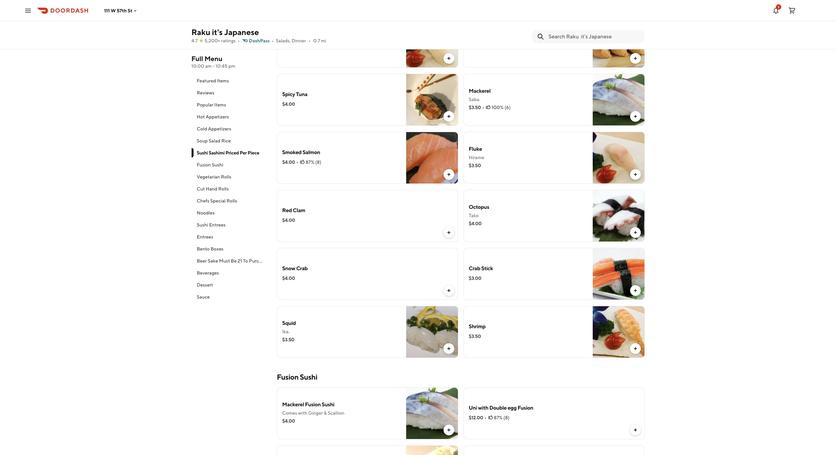 Task type: describe. For each thing, give the bounding box(es) containing it.
1 crab from the left
[[296, 265, 308, 272]]

-
[[213, 63, 215, 69]]

white
[[297, 33, 312, 39]]

super white tuna image
[[406, 16, 458, 68]]

(6)
[[505, 105, 511, 110]]

fluke
[[469, 146, 482, 152]]

salads,
[[276, 38, 291, 43]]

cold appetizers
[[197, 126, 231, 132]]

smoked salmon image
[[406, 132, 458, 184]]

soup
[[197, 138, 208, 144]]

bento boxes button
[[191, 243, 269, 255]]

4.7
[[191, 38, 198, 43]]

red
[[282, 207, 292, 214]]

to
[[243, 258, 248, 264]]

Item Search search field
[[549, 33, 639, 40]]

mackerel image
[[593, 74, 645, 126]]

entrees button
[[191, 231, 269, 243]]

mackerel fusion sushi comes with ginger & scallion $4.00
[[282, 402, 344, 424]]

reviews button
[[191, 87, 269, 99]]

saba.
[[469, 97, 480, 102]]

$12.00 •
[[469, 415, 486, 421]]

bento
[[197, 246, 210, 252]]

fluke image
[[593, 132, 645, 184]]

0 vertical spatial tuna
[[313, 33, 324, 39]]

add item to cart image for spicy tuna
[[446, 114, 451, 119]]

noodles button
[[191, 207, 269, 219]]

sauce button
[[191, 291, 269, 303]]

double
[[489, 405, 507, 411]]

vegetarian rolls
[[197, 174, 231, 180]]

chefs special rolls
[[197, 198, 237, 204]]

soup salad rice
[[197, 138, 231, 144]]

sake
[[208, 258, 218, 264]]

smoked salmon
[[282, 149, 320, 156]]

shrimp image
[[593, 306, 645, 358]]

hot
[[197, 114, 205, 119]]

red clam
[[282, 207, 305, 214]]

octopus
[[469, 204, 489, 210]]

mackerel fusion sushi image
[[406, 387, 458, 440]]

beer
[[197, 258, 207, 264]]

scallion
[[328, 411, 344, 416]]

5,200+ ratings •
[[204, 38, 240, 43]]

• down japanese
[[238, 38, 240, 43]]

&
[[324, 411, 327, 416]]

popular items button
[[191, 99, 269, 111]]

noodles
[[197, 210, 215, 216]]

ginger
[[308, 411, 323, 416]]

• for $3.50 •
[[482, 105, 484, 110]]

mackerel for saba.
[[469, 88, 491, 94]]

salmon
[[303, 149, 320, 156]]

hot appetizers
[[197, 114, 229, 119]]

sushi sashimi priced per piece
[[197, 150, 259, 156]]

1 $3.00 from the top
[[469, 43, 481, 49]]

super white tuna
[[282, 33, 324, 39]]

menu
[[204, 55, 222, 62]]

dashpass •
[[249, 38, 274, 43]]

10:45
[[216, 63, 228, 69]]

mackerel for fusion
[[282, 402, 304, 408]]

rolls inside vegetarian rolls button
[[221, 174, 231, 180]]

priced
[[226, 150, 239, 156]]

vegetarian
[[197, 174, 220, 180]]

uni
[[469, 405, 477, 411]]

spicy
[[282, 91, 295, 97]]

$4.00 inside mackerel fusion sushi comes with ginger & scallion $4.00
[[282, 419, 295, 424]]

featured
[[197, 78, 216, 83]]

hirame
[[469, 155, 484, 160]]

sauce
[[197, 294, 210, 300]]

raku
[[191, 27, 210, 37]]

87% for with
[[494, 415, 503, 421]]

$3.50 •
[[469, 105, 484, 110]]

$4.00 down super
[[282, 43, 295, 49]]

shrimp
[[469, 323, 486, 330]]

boxes
[[211, 246, 224, 252]]

bento boxes
[[197, 246, 224, 252]]

(8) for salmon
[[315, 160, 321, 165]]

cut hand rolls button
[[191, 183, 269, 195]]

snow
[[282, 265, 295, 272]]

cold
[[197, 126, 207, 132]]

$3.50 inside fluke hirame $3.50
[[469, 163, 481, 168]]

featured items button
[[191, 75, 269, 87]]

clam
[[293, 207, 305, 214]]

salad
[[209, 138, 220, 144]]

beer sake must be 21 to purchase
[[197, 258, 269, 264]]

• for $12.00 •
[[484, 415, 486, 421]]

w
[[111, 8, 116, 13]]

popular
[[197, 102, 213, 107]]

2 crab from the left
[[469, 265, 480, 272]]

cut hand rolls
[[197, 186, 229, 192]]

comes
[[282, 411, 297, 416]]

fusion sushi button
[[191, 159, 269, 171]]

raku  it's japanese
[[191, 27, 259, 37]]

add item to cart image for crab stick
[[633, 288, 638, 293]]

chefs special rolls button
[[191, 195, 269, 207]]

$4.00 down snow
[[282, 276, 295, 281]]

beer sake must be 21 to purchase button
[[191, 255, 269, 267]]

21
[[238, 258, 242, 264]]

spicy tuna image
[[406, 74, 458, 126]]

crab stick image
[[593, 248, 645, 300]]

add item to cart image for shrimp
[[633, 346, 638, 351]]

dessert button
[[191, 279, 269, 291]]

rolls for hand
[[218, 186, 229, 192]]

appetizers for cold appetizers
[[208, 126, 231, 132]]

rolls for special
[[227, 198, 237, 204]]

87% (8) for salmon
[[306, 160, 321, 165]]

1 horizontal spatial with
[[478, 405, 488, 411]]

beverages
[[197, 270, 219, 276]]



Task type: vqa. For each thing, say whether or not it's contained in the screenshot.


Task type: locate. For each thing, give the bounding box(es) containing it.
fluke hirame $3.50
[[469, 146, 484, 168]]

• for $4.00 •
[[296, 160, 298, 165]]

reviews
[[197, 90, 214, 95]]

$4.00 •
[[282, 160, 298, 165]]

0 vertical spatial fusion sushi
[[197, 162, 223, 168]]

0 horizontal spatial with
[[298, 411, 307, 416]]

special
[[210, 198, 226, 204]]

(8) for with
[[503, 415, 509, 421]]

87% for salmon
[[306, 160, 314, 165]]

fusion inside fusion sushi button
[[197, 162, 211, 168]]

$3.50 inside squid ika. $3.50
[[282, 337, 294, 342]]

87% down double
[[494, 415, 503, 421]]

87% (8) down salmon
[[306, 160, 321, 165]]

• down 'smoked salmon'
[[296, 160, 298, 165]]

appetizers
[[206, 114, 229, 119], [208, 126, 231, 132]]

rolls inside cut hand rolls button
[[218, 186, 229, 192]]

egg
[[508, 405, 517, 411]]

notification bell image
[[772, 7, 780, 15]]

$3.50
[[469, 105, 481, 110], [469, 163, 481, 168], [469, 334, 481, 339], [282, 337, 294, 342]]

sushi entrees
[[197, 222, 226, 228]]

(8) down salmon
[[315, 160, 321, 165]]

$4.00 down red
[[282, 218, 295, 223]]

0 horizontal spatial 87%
[[306, 160, 314, 165]]

$4.00
[[282, 43, 295, 49], [282, 101, 295, 107], [282, 160, 295, 165], [282, 218, 295, 223], [469, 221, 482, 226], [282, 276, 295, 281], [282, 419, 295, 424]]

0 vertical spatial 87% (8)
[[306, 160, 321, 165]]

entrees
[[209, 222, 226, 228], [197, 234, 213, 240]]

sushi inside mackerel fusion sushi comes with ginger & scallion $4.00
[[322, 402, 334, 408]]

it's
[[212, 27, 223, 37]]

$3.50 down shrimp
[[469, 334, 481, 339]]

hot appetizers button
[[191, 111, 269, 123]]

tako
[[469, 213, 479, 218]]

items up reviews button
[[217, 78, 229, 83]]

sushi
[[197, 150, 208, 156], [212, 162, 223, 168], [197, 222, 208, 228], [300, 373, 317, 381], [322, 402, 334, 408]]

dessert
[[197, 282, 213, 288]]

must
[[219, 258, 230, 264]]

0.7
[[313, 38, 320, 43]]

octopus tako $4.00
[[469, 204, 489, 226]]

$4.00 down "comes"
[[282, 419, 295, 424]]

1 vertical spatial tuna
[[296, 91, 307, 97]]

hand
[[206, 186, 217, 192]]

uni with double egg fusion
[[469, 405, 533, 411]]

cold appetizers button
[[191, 123, 269, 135]]

1 horizontal spatial 87% (8)
[[494, 415, 509, 421]]

1 vertical spatial 87% (8)
[[494, 415, 509, 421]]

1 vertical spatial fusion sushi
[[277, 373, 317, 381]]

fusion
[[197, 162, 211, 168], [277, 373, 299, 381], [305, 402, 321, 408], [518, 405, 533, 411]]

0 vertical spatial $3.00
[[469, 43, 481, 49]]

entrees down noodles
[[209, 222, 226, 228]]

1 horizontal spatial mackerel
[[469, 88, 491, 94]]

1 vertical spatial entrees
[[197, 234, 213, 240]]

cut
[[197, 186, 205, 192]]

2 $3.00 from the top
[[469, 276, 481, 281]]

add item to cart image
[[446, 56, 451, 61], [633, 114, 638, 119], [446, 172, 451, 177], [633, 172, 638, 177], [446, 230, 451, 235], [633, 230, 638, 235], [446, 288, 451, 293], [446, 346, 451, 351], [633, 428, 638, 433]]

$3.00
[[469, 43, 481, 49], [469, 276, 481, 281]]

0 vertical spatial 87%
[[306, 160, 314, 165]]

octopus image
[[593, 190, 645, 242]]

crab right snow
[[296, 265, 308, 272]]

(8)
[[315, 160, 321, 165], [503, 415, 509, 421]]

soup salad rice button
[[191, 135, 269, 147]]

5,200+
[[204, 38, 220, 43]]

100% (6)
[[492, 105, 511, 110]]

•
[[238, 38, 240, 43], [272, 38, 274, 43], [309, 38, 311, 43], [482, 105, 484, 110], [296, 160, 298, 165], [484, 415, 486, 421]]

fusion sushi
[[197, 162, 223, 168], [277, 373, 317, 381]]

st
[[128, 8, 132, 13]]

1 vertical spatial mackerel
[[282, 402, 304, 408]]

per
[[240, 150, 247, 156]]

0 vertical spatial (8)
[[315, 160, 321, 165]]

with left ginger
[[298, 411, 307, 416]]

entrees up bento
[[197, 234, 213, 240]]

fusion inside mackerel fusion sushi comes with ginger & scallion $4.00
[[305, 402, 321, 408]]

1 vertical spatial rolls
[[218, 186, 229, 192]]

• right $12.00
[[484, 415, 486, 421]]

snow crab
[[282, 265, 308, 272]]

mackerel inside mackerel fusion sushi comes with ginger & scallion $4.00
[[282, 402, 304, 408]]

full
[[191, 55, 203, 62]]

appetizers for hot appetizers
[[206, 114, 229, 119]]

rice
[[221, 138, 231, 144]]

0 horizontal spatial 87% (8)
[[306, 160, 321, 165]]

(8) down uni with double egg fusion
[[503, 415, 509, 421]]

tuna right the white
[[313, 33, 324, 39]]

111 w 57th st button
[[104, 8, 138, 13]]

1 horizontal spatial (8)
[[503, 415, 509, 421]]

purchase
[[249, 258, 269, 264]]

1
[[778, 5, 779, 9]]

$3.50 down ika.
[[282, 337, 294, 342]]

rolls
[[221, 174, 231, 180], [218, 186, 229, 192], [227, 198, 237, 204]]

sashimi
[[209, 150, 225, 156]]

rolls right hand
[[218, 186, 229, 192]]

$4.00 down spicy on the top of the page
[[282, 101, 295, 107]]

fusion sushi inside fusion sushi button
[[197, 162, 223, 168]]

1 horizontal spatial tuna
[[313, 33, 324, 39]]

0 horizontal spatial mackerel
[[282, 402, 304, 408]]

10:00
[[191, 63, 204, 69]]

87% down salmon
[[306, 160, 314, 165]]

1 horizontal spatial fusion sushi
[[277, 373, 317, 381]]

1 vertical spatial 87%
[[494, 415, 503, 421]]

with
[[478, 405, 488, 411], [298, 411, 307, 416]]

with right uni
[[478, 405, 488, 411]]

appetizers up 'cold appetizers' in the left top of the page
[[206, 114, 229, 119]]

0 horizontal spatial (8)
[[315, 160, 321, 165]]

crab stick
[[469, 265, 493, 272]]

0 horizontal spatial fusion sushi
[[197, 162, 223, 168]]

smoked
[[282, 149, 302, 156]]

• left salads,
[[272, 38, 274, 43]]

big eye tuna fusion sushi image
[[406, 446, 458, 455]]

squid image
[[406, 306, 458, 358]]

crab left stick
[[469, 265, 480, 272]]

ratings
[[221, 38, 236, 43]]

ika.
[[282, 329, 290, 334]]

mackerel
[[469, 88, 491, 94], [282, 402, 304, 408]]

0 vertical spatial mackerel
[[469, 88, 491, 94]]

0 horizontal spatial tuna
[[296, 91, 307, 97]]

open menu image
[[24, 7, 32, 15]]

sushi entrees button
[[191, 219, 269, 231]]

111
[[104, 8, 110, 13]]

chefs
[[197, 198, 209, 204]]

$3.50 down the hirame
[[469, 163, 481, 168]]

squid ika. $3.50
[[282, 320, 296, 342]]

rolls up noodles button
[[227, 198, 237, 204]]

stick
[[481, 265, 493, 272]]

1 vertical spatial (8)
[[503, 415, 509, 421]]

0 vertical spatial items
[[217, 78, 229, 83]]

rolls inside chefs special rolls "button"
[[227, 198, 237, 204]]

0 vertical spatial appetizers
[[206, 114, 229, 119]]

100%
[[492, 105, 504, 110]]

mi
[[321, 38, 326, 43]]

• for dashpass •
[[272, 38, 274, 43]]

mackerel up saba.
[[469, 88, 491, 94]]

$3.50 down saba.
[[469, 105, 481, 110]]

items up hot appetizers
[[214, 102, 226, 107]]

0 vertical spatial rolls
[[221, 174, 231, 180]]

items for popular items
[[214, 102, 226, 107]]

87%
[[306, 160, 314, 165], [494, 415, 503, 421]]

• left 0.7
[[309, 38, 311, 43]]

with inside mackerel fusion sushi comes with ginger & scallion $4.00
[[298, 411, 307, 416]]

0 horizontal spatial crab
[[296, 265, 308, 272]]

2 vertical spatial rolls
[[227, 198, 237, 204]]

1 vertical spatial items
[[214, 102, 226, 107]]

87% (8) down uni with double egg fusion
[[494, 415, 509, 421]]

spicy tuna
[[282, 91, 307, 97]]

0 items, open order cart image
[[788, 7, 796, 15]]

squid
[[282, 320, 296, 326]]

• down mackerel saba.
[[482, 105, 484, 110]]

am
[[205, 63, 212, 69]]

1 vertical spatial $3.00
[[469, 276, 481, 281]]

dashpass
[[249, 38, 270, 43]]

crab
[[296, 265, 308, 272], [469, 265, 480, 272]]

appetizers up salad
[[208, 126, 231, 132]]

87% (8) for with
[[494, 415, 509, 421]]

mackerel up "comes"
[[282, 402, 304, 408]]

items for featured items
[[217, 78, 229, 83]]

beverages button
[[191, 267, 269, 279]]

0 vertical spatial entrees
[[209, 222, 226, 228]]

1 vertical spatial appetizers
[[208, 126, 231, 132]]

1 horizontal spatial crab
[[469, 265, 480, 272]]

tuna right spicy on the top of the page
[[296, 91, 307, 97]]

full menu 10:00 am - 10:45 pm
[[191, 55, 235, 69]]

$4.00 down smoked
[[282, 160, 295, 165]]

mackerel saba.
[[469, 88, 491, 102]]

vegetarian rolls button
[[191, 171, 269, 183]]

$4.00 inside octopus tako $4.00
[[469, 221, 482, 226]]

1 horizontal spatial 87%
[[494, 415, 503, 421]]

inari image
[[593, 16, 645, 68]]

rolls up cut hand rolls button
[[221, 174, 231, 180]]

$12.00
[[469, 415, 483, 421]]

$4.00 down the "tako"
[[469, 221, 482, 226]]

add item to cart image
[[633, 56, 638, 61], [446, 114, 451, 119], [633, 288, 638, 293], [633, 346, 638, 351], [446, 428, 451, 433]]

be
[[231, 258, 237, 264]]



